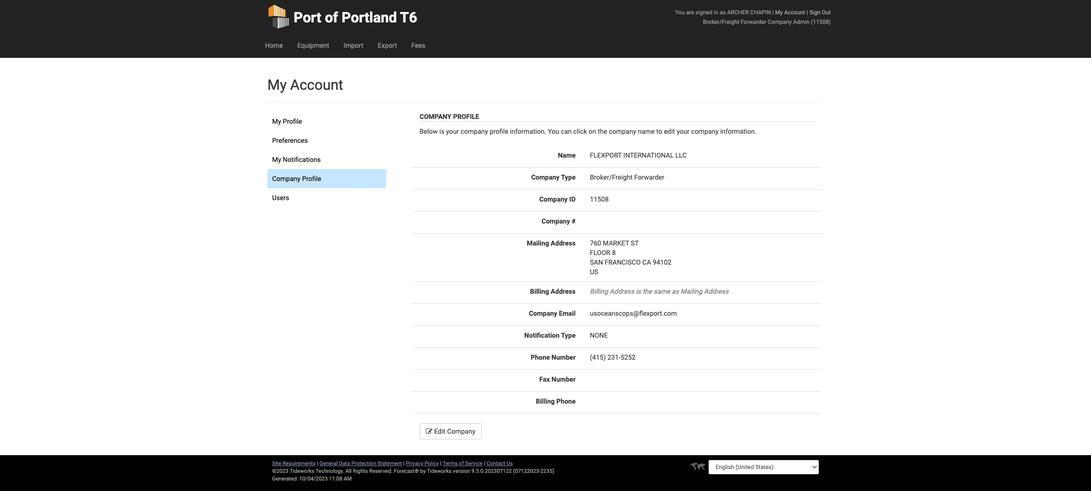 Task type: locate. For each thing, give the bounding box(es) containing it.
1 horizontal spatial mailing
[[681, 288, 703, 295]]

0 vertical spatial the
[[598, 128, 608, 135]]

broker/freight
[[704, 19, 740, 25], [590, 173, 633, 181]]

0 vertical spatial broker/freight
[[704, 19, 740, 25]]

billing phone
[[536, 398, 576, 405]]

number up fax number on the bottom of the page
[[552, 354, 576, 361]]

none
[[590, 332, 608, 339]]

1 vertical spatial forwarder
[[635, 173, 665, 181]]

0 horizontal spatial account
[[290, 76, 344, 93]]

mailing right "same"
[[681, 288, 703, 295]]

email
[[559, 310, 576, 317]]

1 vertical spatial number
[[552, 376, 576, 383]]

0 horizontal spatial information.
[[510, 128, 547, 135]]

am
[[344, 476, 352, 482]]

9.5.0.202307122
[[472, 468, 512, 475]]

account up admin
[[785, 9, 806, 16]]

preferences
[[272, 137, 308, 144]]

1 number from the top
[[552, 354, 576, 361]]

0 vertical spatial type
[[561, 173, 576, 181]]

mailing address
[[527, 239, 576, 247]]

international
[[624, 151, 674, 159]]

| left general
[[317, 461, 318, 467]]

1 horizontal spatial you
[[676, 9, 685, 16]]

forwarder down chapin
[[741, 19, 767, 25]]

st
[[631, 239, 639, 247]]

forwarder
[[741, 19, 767, 25], [635, 173, 665, 181]]

1 type from the top
[[561, 173, 576, 181]]

you left are
[[676, 9, 685, 16]]

port of portland t6
[[294, 9, 417, 26]]

phone
[[531, 354, 550, 361], [557, 398, 576, 405]]

1 vertical spatial account
[[290, 76, 344, 93]]

as right in
[[720, 9, 726, 16]]

company email
[[529, 310, 576, 317]]

profile for preferences
[[283, 118, 302, 125]]

1 horizontal spatial company
[[609, 128, 637, 135]]

company up notification at bottom
[[529, 310, 558, 317]]

1 vertical spatial company profile
[[272, 175, 321, 183]]

account down equipment
[[290, 76, 344, 93]]

company left #
[[542, 217, 570, 225]]

mailing down company #
[[527, 239, 550, 247]]

company right edit
[[692, 128, 719, 135]]

policy
[[425, 461, 439, 467]]

floor
[[590, 249, 611, 257]]

of right port
[[325, 9, 338, 26]]

1 horizontal spatial information.
[[721, 128, 757, 135]]

company right edit
[[447, 428, 476, 435]]

company type
[[532, 173, 576, 181]]

type down email
[[561, 332, 576, 339]]

company profile up below at the top left of page
[[420, 113, 480, 120]]

0 vertical spatial you
[[676, 9, 685, 16]]

broker/freight down the flexport
[[590, 173, 633, 181]]

is right below at the top left of page
[[440, 128, 445, 135]]

0 vertical spatial company profile
[[420, 113, 480, 120]]

as inside you are signed in as archer chapin | my account | sign out broker/freight forwarder company admin (11508)
[[720, 9, 726, 16]]

you left 'can' on the right top
[[548, 128, 560, 135]]

0 horizontal spatial company
[[461, 128, 488, 135]]

0 vertical spatial number
[[552, 354, 576, 361]]

us
[[590, 268, 599, 276]]

0 horizontal spatial the
[[598, 128, 608, 135]]

phone down fax number on the bottom of the page
[[557, 398, 576, 405]]

0 horizontal spatial company profile
[[272, 175, 321, 183]]

address for mailing address
[[551, 239, 576, 247]]

as
[[720, 9, 726, 16], [672, 288, 679, 295]]

profile
[[453, 113, 480, 120], [283, 118, 302, 125], [302, 175, 321, 183]]

my down "preferences"
[[272, 156, 281, 163]]

1 vertical spatial of
[[459, 461, 464, 467]]

billing for billing address
[[531, 288, 550, 295]]

1 horizontal spatial company profile
[[420, 113, 480, 120]]

by
[[421, 468, 426, 475]]

0 vertical spatial account
[[785, 9, 806, 16]]

my right chapin
[[776, 9, 783, 16]]

1 horizontal spatial broker/freight
[[704, 19, 740, 25]]

2 number from the top
[[552, 376, 576, 383]]

1 vertical spatial as
[[672, 288, 679, 295]]

you
[[676, 9, 685, 16], [548, 128, 560, 135]]

address
[[551, 239, 576, 247], [551, 288, 576, 295], [610, 288, 635, 295], [705, 288, 729, 295]]

1 horizontal spatial as
[[720, 9, 726, 16]]

signed
[[696, 9, 713, 16]]

name
[[638, 128, 655, 135]]

0 vertical spatial is
[[440, 128, 445, 135]]

my
[[776, 9, 783, 16], [268, 76, 287, 93], [272, 118, 281, 125], [272, 156, 281, 163]]

export
[[378, 42, 397, 49]]

users
[[272, 194, 289, 202]]

1 horizontal spatial of
[[459, 461, 464, 467]]

of inside site requirements | general data protection statement | privacy policy | terms of service | contact us ©2023 tideworks technology. all rights reserved. forecast® by tideworks version 9.5.0.202307122 (07122023-2235) generated: 10/04/2023 11:08 am
[[459, 461, 464, 467]]

1 horizontal spatial the
[[643, 288, 653, 295]]

billing down fax
[[536, 398, 555, 405]]

site requirements | general data protection statement | privacy policy | terms of service | contact us ©2023 tideworks technology. all rights reserved. forecast® by tideworks version 9.5.0.202307122 (07122023-2235) generated: 10/04/2023 11:08 am
[[272, 461, 555, 482]]

1 vertical spatial is
[[636, 288, 641, 295]]

760
[[590, 239, 602, 247]]

company left profile
[[461, 128, 488, 135]]

type for company type
[[561, 173, 576, 181]]

export button
[[371, 33, 404, 57]]

your
[[446, 128, 459, 135], [677, 128, 690, 135]]

is
[[440, 128, 445, 135], [636, 288, 641, 295]]

company down my account 'link'
[[768, 19, 792, 25]]

2 horizontal spatial company
[[692, 128, 719, 135]]

10/04/2023
[[299, 476, 328, 482]]

1 vertical spatial type
[[561, 332, 576, 339]]

forwarder down international
[[635, 173, 665, 181]]

the right on
[[598, 128, 608, 135]]

8
[[612, 249, 616, 257]]

1 vertical spatial broker/freight
[[590, 173, 633, 181]]

san
[[590, 259, 604, 266]]

flexport
[[590, 151, 622, 159]]

technology.
[[316, 468, 344, 475]]

contact
[[487, 461, 506, 467]]

1 horizontal spatial forwarder
[[741, 19, 767, 25]]

my up "preferences"
[[272, 118, 281, 125]]

francisco ca 94102
[[605, 259, 672, 266]]

0 vertical spatial phone
[[531, 354, 550, 361]]

you are signed in as archer chapin | my account | sign out broker/freight forwarder company admin (11508)
[[676, 9, 832, 25]]

|
[[773, 9, 774, 16], [807, 9, 809, 16], [317, 461, 318, 467], [404, 461, 405, 467], [440, 461, 442, 467], [484, 461, 486, 467]]

type for notification type
[[561, 332, 576, 339]]

data
[[339, 461, 350, 467]]

1 horizontal spatial your
[[677, 128, 690, 135]]

1 vertical spatial phone
[[557, 398, 576, 405]]

broker/freight down in
[[704, 19, 740, 25]]

number right fax
[[552, 376, 576, 383]]

company profile
[[420, 113, 480, 120], [272, 175, 321, 183]]

0 horizontal spatial mailing
[[527, 239, 550, 247]]

0 vertical spatial of
[[325, 9, 338, 26]]

0 vertical spatial as
[[720, 9, 726, 16]]

general data protection statement link
[[320, 461, 402, 467]]

1 horizontal spatial phone
[[557, 398, 576, 405]]

is up "usoceanscops@flexport.com"
[[636, 288, 641, 295]]

1 vertical spatial you
[[548, 128, 560, 135]]

portland
[[342, 9, 397, 26]]

0 vertical spatial mailing
[[527, 239, 550, 247]]

2 type from the top
[[561, 332, 576, 339]]

1 horizontal spatial account
[[785, 9, 806, 16]]

your right edit
[[677, 128, 690, 135]]

company left name
[[609, 128, 637, 135]]

chapin
[[751, 9, 772, 16]]

type
[[561, 173, 576, 181], [561, 332, 576, 339]]

my for my account
[[268, 76, 287, 93]]

0 horizontal spatial you
[[548, 128, 560, 135]]

billing down 'us'
[[590, 288, 609, 295]]

admin
[[794, 19, 810, 25]]

my up my profile
[[268, 76, 287, 93]]

of
[[325, 9, 338, 26], [459, 461, 464, 467]]

0 horizontal spatial your
[[446, 128, 459, 135]]

0 horizontal spatial of
[[325, 9, 338, 26]]

phone down notification at bottom
[[531, 354, 550, 361]]

company inside you are signed in as archer chapin | my account | sign out broker/freight forwarder company admin (11508)
[[768, 19, 792, 25]]

your right below at the top left of page
[[446, 128, 459, 135]]

of up the version
[[459, 461, 464, 467]]

the left "same"
[[643, 288, 653, 295]]

mailing
[[527, 239, 550, 247], [681, 288, 703, 295]]

type down the name
[[561, 173, 576, 181]]

company
[[768, 19, 792, 25], [420, 113, 452, 120], [532, 173, 560, 181], [272, 175, 301, 183], [540, 195, 568, 203], [542, 217, 570, 225], [529, 310, 558, 317], [447, 428, 476, 435]]

0 vertical spatial forwarder
[[741, 19, 767, 25]]

company profile down my notifications
[[272, 175, 321, 183]]

profile for below is your company profile information. you can click on the company name to edit your company information.
[[453, 113, 480, 120]]

billing up company email
[[531, 288, 550, 295]]

5252
[[621, 354, 636, 361]]

information.
[[510, 128, 547, 135], [721, 128, 757, 135]]

notification
[[525, 332, 560, 339]]

| up "forecast®" on the bottom left of page
[[404, 461, 405, 467]]

| up "9.5.0.202307122" at left
[[484, 461, 486, 467]]

home
[[265, 42, 283, 49]]

version
[[453, 468, 471, 475]]

as right "same"
[[672, 288, 679, 295]]

market
[[603, 239, 630, 247]]

broker/freight forwarder
[[590, 173, 665, 181]]



Task type: vqa. For each thing, say whether or not it's contained in the screenshot.


Task type: describe. For each thing, give the bounding box(es) containing it.
231-
[[608, 354, 621, 361]]

11508
[[590, 195, 609, 203]]

1 vertical spatial the
[[643, 288, 653, 295]]

out
[[823, 9, 832, 16]]

2 company from the left
[[609, 128, 637, 135]]

general
[[320, 461, 338, 467]]

my inside you are signed in as archer chapin | my account | sign out broker/freight forwarder company admin (11508)
[[776, 9, 783, 16]]

company inside button
[[447, 428, 476, 435]]

0 horizontal spatial is
[[440, 128, 445, 135]]

fax number
[[540, 376, 576, 383]]

edit company
[[433, 428, 476, 435]]

site requirements link
[[272, 461, 316, 467]]

notifications
[[283, 156, 321, 163]]

in
[[714, 9, 719, 16]]

forwarder inside you are signed in as archer chapin | my account | sign out broker/freight forwarder company admin (11508)
[[741, 19, 767, 25]]

my profile
[[272, 118, 302, 125]]

flexport international llc
[[590, 151, 687, 159]]

pencil square o image
[[426, 428, 433, 435]]

0 horizontal spatial broker/freight
[[590, 173, 633, 181]]

below
[[420, 128, 438, 135]]

company up users
[[272, 175, 301, 183]]

number for phone number
[[552, 354, 576, 361]]

company #
[[542, 217, 576, 225]]

3 company from the left
[[692, 128, 719, 135]]

0 horizontal spatial phone
[[531, 354, 550, 361]]

©2023 tideworks
[[272, 468, 315, 475]]

import
[[344, 42, 364, 49]]

1 company from the left
[[461, 128, 488, 135]]

edit
[[434, 428, 446, 435]]

privacy policy link
[[406, 461, 439, 467]]

billing for billing address is the same as mailing address
[[590, 288, 609, 295]]

my account
[[268, 76, 344, 93]]

import button
[[337, 33, 371, 57]]

terms
[[443, 461, 458, 467]]

| up tideworks
[[440, 461, 442, 467]]

(415) 231-5252
[[590, 354, 636, 361]]

archer
[[728, 9, 749, 16]]

to
[[657, 128, 663, 135]]

rights
[[353, 468, 368, 475]]

| left sign
[[807, 9, 809, 16]]

port
[[294, 9, 322, 26]]

billing address is the same as mailing address
[[590, 288, 729, 295]]

forecast®
[[394, 468, 419, 475]]

t6
[[400, 9, 417, 26]]

0 horizontal spatial forwarder
[[635, 173, 665, 181]]

billing for billing phone
[[536, 398, 555, 405]]

fees button
[[404, 33, 433, 57]]

my for my profile
[[272, 118, 281, 125]]

usoceanscops@flexport.com
[[590, 310, 678, 317]]

account inside you are signed in as archer chapin | my account | sign out broker/freight forwarder company admin (11508)
[[785, 9, 806, 16]]

profile
[[490, 128, 509, 135]]

site
[[272, 461, 281, 467]]

on
[[589, 128, 597, 135]]

home button
[[258, 33, 290, 57]]

2235)
[[541, 468, 555, 475]]

(415)
[[590, 354, 606, 361]]

us
[[507, 461, 513, 467]]

broker/freight inside you are signed in as archer chapin | my account | sign out broker/freight forwarder company admin (11508)
[[704, 19, 740, 25]]

generated:
[[272, 476, 298, 482]]

address for billing address
[[551, 288, 576, 295]]

fees
[[412, 42, 426, 49]]

1 information. from the left
[[510, 128, 547, 135]]

you inside you are signed in as archer chapin | my account | sign out broker/freight forwarder company admin (11508)
[[676, 9, 685, 16]]

same
[[654, 288, 671, 295]]

company left id on the right top of the page
[[540, 195, 568, 203]]

company id
[[540, 195, 576, 203]]

(07122023-
[[514, 468, 541, 475]]

edit company button
[[420, 423, 482, 440]]

address for billing address is the same as mailing address
[[610, 288, 635, 295]]

2 your from the left
[[677, 128, 690, 135]]

company up company id
[[532, 173, 560, 181]]

sign
[[810, 9, 821, 16]]

llc
[[676, 151, 687, 159]]

| right chapin
[[773, 9, 774, 16]]

number for fax number
[[552, 376, 576, 383]]

company up below at the top left of page
[[420, 113, 452, 120]]

760 market st floor 8 san francisco ca 94102 us
[[590, 239, 672, 276]]

edit
[[664, 128, 676, 135]]

protection
[[352, 461, 376, 467]]

port of portland t6 link
[[268, 0, 417, 33]]

requirements
[[283, 461, 316, 467]]

below is your company profile information. you can click on the company name to edit your company information.
[[420, 128, 757, 135]]

id
[[570, 195, 576, 203]]

my for my notifications
[[272, 156, 281, 163]]

my account link
[[776, 9, 806, 16]]

privacy
[[406, 461, 424, 467]]

reserved.
[[370, 468, 393, 475]]

statement
[[378, 461, 402, 467]]

0 horizontal spatial as
[[672, 288, 679, 295]]

#
[[572, 217, 576, 225]]

service
[[466, 461, 483, 467]]

my notifications
[[272, 156, 321, 163]]

phone number
[[531, 354, 576, 361]]

notification type
[[525, 332, 576, 339]]

contact us link
[[487, 461, 513, 467]]

equipment button
[[290, 33, 337, 57]]

1 horizontal spatial is
[[636, 288, 641, 295]]

1 your from the left
[[446, 128, 459, 135]]

1 vertical spatial mailing
[[681, 288, 703, 295]]

name
[[558, 151, 576, 159]]

terms of service link
[[443, 461, 483, 467]]

2 information. from the left
[[721, 128, 757, 135]]

sign out link
[[810, 9, 832, 16]]

all
[[346, 468, 352, 475]]

are
[[687, 9, 695, 16]]

equipment
[[298, 42, 329, 49]]



